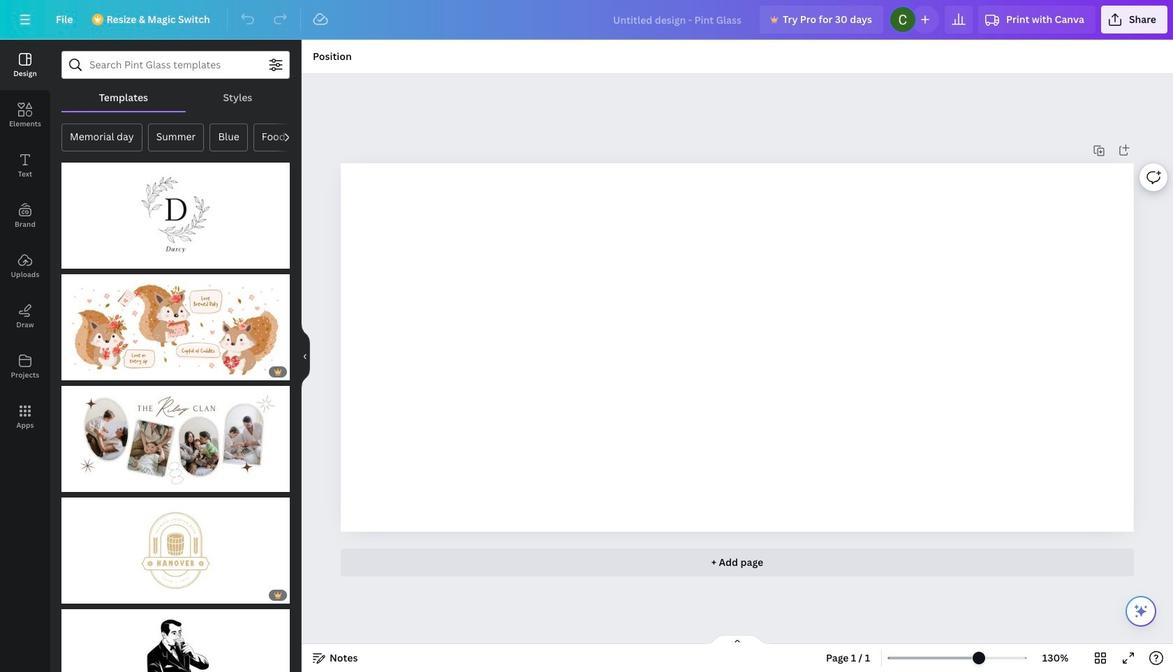 Task type: locate. For each thing, give the bounding box(es) containing it.
main menu bar
[[0, 0, 1174, 40]]

Search Pint Glass templates search field
[[89, 52, 262, 78]]

hide image
[[301, 323, 310, 390]]

black elegant floral monogram name pint glass image
[[61, 163, 290, 269]]

pink and brown cute playful illustrated squirrel love quote pint glass group
[[61, 266, 290, 381]]

quick actions image
[[1133, 604, 1150, 620]]

Design title text field
[[602, 6, 754, 34]]

black elegant floral monogram name pint glass group
[[61, 154, 290, 269]]



Task type: vqa. For each thing, say whether or not it's contained in the screenshot.
SIDE PANEL Tab List
yes



Task type: describe. For each thing, give the bounding box(es) containing it.
light brown and white premium beer pint glass group
[[61, 490, 290, 604]]

show pages image
[[704, 635, 771, 646]]

brown cream personal pint glass image
[[61, 386, 290, 493]]

side panel tab list
[[0, 40, 50, 442]]

black and white business pint glass image
[[61, 610, 290, 673]]

pink and brown cute playful illustrated squirrel love quote pint glass image
[[61, 275, 290, 381]]

Zoom button
[[1033, 648, 1079, 670]]

black and white business pint glass group
[[61, 602, 290, 673]]

brown cream personal pint glass group
[[61, 378, 290, 493]]



